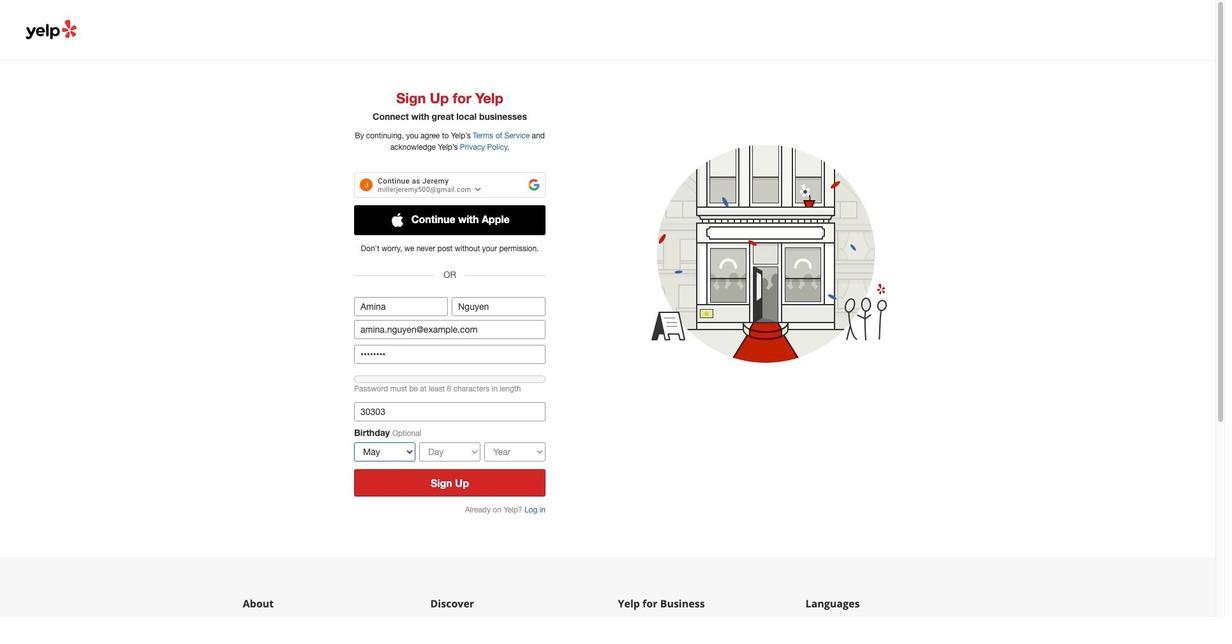 Task type: describe. For each thing, give the bounding box(es) containing it.
First Name text field
[[354, 298, 448, 317]]



Task type: locate. For each thing, give the bounding box(es) containing it.
Email email field
[[354, 321, 546, 340]]

Password password field
[[354, 346, 546, 365]]

Last Name text field
[[452, 298, 546, 317]]

ZIP Code text field
[[354, 403, 546, 422]]



Task type: vqa. For each thing, say whether or not it's contained in the screenshot.
Locally owned & operated "Operated"
no



